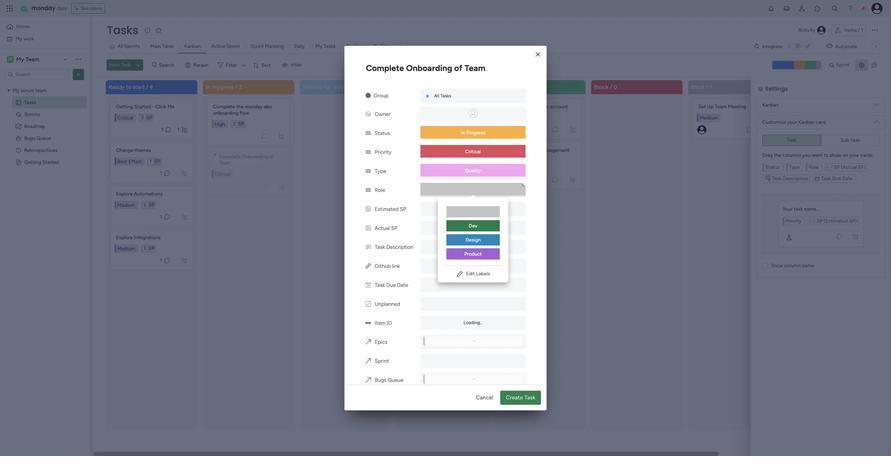 Task type: locate. For each thing, give the bounding box(es) containing it.
2 (estimated from the top
[[824, 233, 848, 239]]

in progress
[[461, 130, 486, 136]]

sprints up roadmap on the left top of the page
[[24, 111, 40, 117]]

medium down up
[[700, 115, 718, 121]]

stuck / 0
[[594, 84, 618, 90]]

maria williams image
[[698, 125, 707, 134]]

0 vertical spatial card
[[817, 119, 826, 125]]

0 vertical spatial sub-task button
[[822, 135, 880, 146]]

card
[[817, 119, 826, 125], [816, 134, 826, 140]]

1 vertical spatial (estimated
[[824, 233, 848, 239]]

Tasks field
[[105, 22, 140, 38]]

search everything image
[[832, 5, 839, 12]]

description
[[783, 175, 809, 181], [783, 191, 808, 197], [387, 244, 414, 250]]

sprint down epics
[[375, 358, 389, 365]]

1 horizontal spatial getting
[[116, 104, 133, 110]]

1 your task name... from the top
[[783, 206, 820, 212]]

0 vertical spatial show
[[771, 263, 784, 269]]

critical
[[118, 115, 133, 121], [506, 115, 522, 121], [466, 149, 481, 155], [215, 171, 230, 177]]

0 horizontal spatial all
[[118, 43, 123, 49]]

1 horizontal spatial started
[[134, 104, 151, 110]]

0 horizontal spatial option
[[0, 84, 90, 86]]

my
[[15, 36, 22, 42], [316, 43, 323, 49], [16, 56, 24, 62], [13, 87, 19, 93]]

0 horizontal spatial progress
[[212, 84, 234, 90]]

person
[[193, 62, 209, 68]]

due for sp
[[833, 175, 842, 181]]

0 vertical spatial sp (actual sp)
[[835, 164, 866, 170]]

0 horizontal spatial getting
[[24, 159, 41, 165]]

1 vertical spatial v2 board relation small image
[[366, 377, 371, 384]]

/ up all tasks on the top of the page
[[441, 84, 444, 90]]

all
[[118, 43, 123, 49], [434, 93, 440, 98]]

sub-task button
[[822, 135, 880, 146], [821, 150, 880, 161]]

0 vertical spatial (actual
[[842, 164, 858, 170]]

columns for sp
[[783, 152, 802, 158]]

settings
[[766, 85, 789, 93], [766, 96, 788, 104]]

column for sp
[[785, 263, 801, 269]]

1 sub-task from the top
[[841, 137, 861, 143]]

team right the of
[[465, 63, 486, 73]]

started for getting started - click me
[[134, 104, 151, 110]]

you
[[803, 152, 811, 158], [803, 167, 811, 173]]

task description inside "complete onboarding of team" dialog
[[375, 244, 414, 250]]

1 vertical spatial -
[[473, 338, 475, 344]]

my inside 'workspace selection' element
[[16, 56, 24, 62]]

active sprint
[[211, 43, 240, 49]]

description for (estimated sp)
[[783, 191, 808, 197]]

1 explore from the top
[[116, 191, 133, 197]]

complete onboarding of team dialog
[[345, 46, 547, 426]]

0
[[445, 84, 449, 90], [614, 84, 618, 90]]

add view image
[[400, 44, 403, 49]]

0 vertical spatial complete
[[366, 63, 404, 73]]

main content
[[93, 77, 892, 456]]

0 vertical spatial 2 sp
[[141, 115, 152, 121]]

sprint button
[[826, 60, 853, 71]]

0 vertical spatial task due date
[[822, 175, 853, 181]]

row group
[[105, 80, 785, 452]]

0 horizontal spatial complete
[[213, 104, 235, 110]]

dapulse numbers column image
[[366, 225, 371, 231]]

kanban button
[[179, 41, 206, 52]]

explore left integrations
[[116, 235, 133, 241]]

dapulse integrations image
[[755, 44, 760, 49]]

2 vertical spatial due
[[387, 282, 396, 289]]

my inside button
[[316, 43, 323, 49]]

option
[[0, 84, 90, 86], [447, 206, 500, 217]]

progress for in progress
[[466, 130, 486, 136]]

getting down ready to start / 4 at the top of the page
[[116, 104, 133, 110]]

0 vertical spatial team
[[25, 56, 39, 62]]

2 vertical spatial to
[[824, 167, 829, 173]]

sub-task
[[841, 137, 861, 143], [841, 152, 861, 158]]

0 vertical spatial v2 board relation small image
[[366, 358, 371, 365]]

done / 2
[[497, 84, 519, 90]]

ready to start / 4
[[109, 84, 153, 90]]

1 vertical spatial customize
[[763, 134, 786, 140]]

1 horizontal spatial bugs queue
[[375, 377, 404, 384]]

name
[[803, 263, 815, 269], [802, 278, 814, 284]]

due for (estimated sp)
[[833, 191, 841, 197]]

v2 status image
[[366, 130, 371, 136], [366, 168, 371, 174]]

0 vertical spatial description
[[783, 175, 809, 181]]

explore
[[116, 191, 133, 197], [116, 235, 133, 241]]

task description
[[773, 175, 809, 181], [772, 191, 808, 197], [375, 244, 414, 250]]

started left the click
[[134, 104, 151, 110]]

1 open from the top
[[505, 104, 517, 110]]

change themes
[[116, 147, 151, 153]]

loading...
[[464, 320, 483, 325]]

monday up flow
[[245, 104, 263, 110]]

sprint left planning at the left of page
[[251, 43, 264, 49]]

main
[[150, 43, 161, 49]]

dev option
[[447, 220, 500, 231]]

2 sub-task from the top
[[841, 152, 861, 158]]

critical inside "complete onboarding of team" dialog
[[466, 149, 481, 155]]

bugs inside list box
[[24, 135, 35, 141]]

2 vertical spatial date
[[397, 282, 409, 289]]

pending deploy / 0
[[400, 84, 449, 90]]

ready
[[109, 84, 125, 90]]

v2 multiple person column image
[[366, 111, 371, 117]]

dev for done / 2
[[541, 104, 549, 110]]

1 horizontal spatial monday
[[245, 104, 263, 110]]

open a monday dev account
[[505, 104, 569, 110]]

open up board
[[505, 147, 517, 153]]

0 horizontal spatial bugs
[[24, 135, 35, 141]]

estimated sp
[[375, 206, 407, 212]]

name...
[[805, 206, 820, 212], [805, 221, 820, 227]]

1 vertical spatial name
[[802, 278, 814, 284]]

my left work
[[15, 36, 22, 42]]

drag the columns you want to show on your cards: for (estimated sp)
[[763, 167, 874, 173]]

tasks left the backlog
[[324, 43, 336, 49]]

row group containing ready to start
[[105, 80, 785, 452]]

2 your task name... from the top
[[783, 221, 820, 227]]

1 vertical spatial show column name
[[771, 278, 814, 284]]

1 vertical spatial sub-
[[841, 152, 852, 158]]

2 vertical spatial medium
[[118, 246, 135, 252]]

my work button
[[4, 33, 76, 45]]

1 vertical spatial task due date
[[822, 191, 853, 197]]

task inside button
[[121, 62, 131, 68]]

0 vertical spatial progress
[[212, 84, 234, 90]]

1 horizontal spatial sprints
[[124, 43, 140, 49]]

all inside "complete onboarding of team" dialog
[[434, 93, 440, 98]]

0 vertical spatial name...
[[805, 206, 820, 212]]

0 vertical spatial -
[[152, 104, 154, 110]]

0 vertical spatial option
[[0, 84, 90, 86]]

task description for (estimated sp)
[[772, 191, 808, 197]]

1 horizontal spatial 2 sp
[[233, 121, 244, 127]]

list box containing dev
[[438, 201, 509, 265]]

1 vertical spatial option
[[447, 206, 500, 217]]

name... for sp
[[805, 206, 820, 212]]

account
[[550, 104, 569, 110]]

0 up all tasks on the top of the page
[[445, 84, 449, 90]]

integrate
[[763, 43, 783, 49]]

public board image
[[15, 159, 22, 166]]

2 v2 status image from the top
[[366, 168, 371, 174]]

0 vertical spatial getting
[[116, 104, 133, 110]]

1 horizontal spatial team
[[465, 63, 486, 73]]

stuck
[[594, 84, 609, 90]]

plans
[[90, 5, 102, 11]]

management
[[541, 147, 570, 153]]

0 vertical spatial name
[[803, 263, 815, 269]]

1 vertical spatial team
[[465, 63, 486, 73]]

my right workspace image
[[16, 56, 24, 62]]

0 vertical spatial customize
[[763, 119, 787, 125]]

my team
[[16, 56, 39, 62]]

in inside dialog
[[461, 130, 465, 136]]

v2 search image
[[152, 61, 157, 69]]

2 sp down flow
[[233, 121, 244, 127]]

caret down image
[[7, 88, 10, 93]]

all down tasks field
[[118, 43, 123, 49]]

type
[[375, 168, 387, 174]]

v2 status image left priority
[[366, 149, 371, 155]]

bugs
[[24, 135, 35, 141], [375, 377, 387, 384]]

id
[[387, 320, 392, 327]]

your for (estimated sp)
[[783, 221, 793, 227]]

1 vertical spatial complete
[[213, 104, 235, 110]]

v2 status image left the 'type'
[[366, 168, 371, 174]]

list box
[[0, 83, 90, 263], [110, 96, 193, 270], [207, 96, 290, 196], [499, 96, 582, 189], [438, 201, 509, 265]]

3
[[143, 245, 146, 251]]

0 vertical spatial on
[[843, 152, 849, 158]]

0 vertical spatial sprints
[[124, 43, 140, 49]]

you for sp
[[803, 152, 811, 158]]

started for getting started
[[42, 159, 59, 165]]

click
[[155, 104, 166, 110]]

actual sp
[[375, 225, 398, 231]]

v2 status image for status
[[366, 130, 371, 136]]

getting
[[116, 104, 133, 110], [24, 159, 41, 165]]

the
[[236, 104, 244, 110], [518, 147, 526, 153], [775, 152, 782, 158], [774, 167, 782, 173]]

task
[[121, 62, 131, 68], [773, 175, 782, 181], [822, 175, 832, 181], [772, 191, 782, 197], [822, 191, 831, 197], [375, 244, 385, 250], [375, 282, 385, 289], [525, 395, 536, 401]]

2 sp
[[141, 115, 152, 121], [233, 121, 244, 127]]

1 sub- from the top
[[841, 137, 852, 143]]

1 vertical spatial all
[[434, 93, 440, 98]]

edit labels
[[466, 271, 491, 277]]

0 horizontal spatial in
[[206, 84, 211, 90]]

all down deploy
[[434, 93, 440, 98]]

sub-task button for sp
[[822, 135, 880, 146]]

1 vertical spatial your
[[783, 221, 793, 227]]

v2 long text column image
[[366, 244, 371, 250]]

sub- for sp
[[841, 137, 852, 143]]

high down onboarding
[[215, 121, 225, 127]]

high for onboarding
[[215, 121, 225, 127]]

tasks inside "complete onboarding of team" dialog
[[441, 93, 452, 98]]

1 your from the top
[[783, 206, 793, 212]]

all inside button
[[118, 43, 123, 49]]

sprints inside button
[[124, 43, 140, 49]]

- left the click
[[152, 104, 154, 110]]

workspace selection element
[[7, 55, 40, 64]]

tasks inside button
[[324, 43, 336, 49]]

task due date for (estimated sp)
[[822, 191, 853, 197]]

/ right invite
[[859, 27, 861, 33]]

- for bugs queue
[[473, 376, 475, 382]]

kanban
[[184, 43, 201, 49], [763, 102, 779, 108], [763, 117, 779, 123], [799, 119, 815, 125], [799, 134, 815, 140]]

open for open a monday dev account
[[505, 104, 517, 110]]

show for (estimated sp)
[[771, 278, 784, 284]]

your task name...
[[783, 206, 820, 212], [783, 221, 820, 227]]

2 vertical spatial task due date
[[375, 282, 409, 289]]

0 vertical spatial all
[[118, 43, 123, 49]]

want for sp
[[812, 152, 823, 158]]

0 vertical spatial drag the columns you want to show on your cards:
[[763, 152, 875, 158]]

best effort
[[118, 158, 142, 164]]

1 vertical spatial sprints
[[24, 111, 40, 117]]

0 vertical spatial sub-task
[[841, 137, 861, 143]]

2 sp for 2
[[233, 121, 244, 127]]

set up team meeting
[[699, 104, 747, 110]]

(estimated down 'sp (estimated sp)'
[[824, 233, 848, 239]]

my right daily
[[316, 43, 323, 49]]

- for epics
[[473, 338, 475, 344]]

1 horizontal spatial 0
[[614, 84, 618, 90]]

v2 status image left status at left top
[[366, 130, 371, 136]]

medium down explore integrations
[[118, 246, 135, 252]]

role
[[375, 187, 385, 193]]

monday right a
[[522, 104, 540, 110]]

1 vertical spatial settings
[[766, 96, 788, 104]]

1 horizontal spatial complete
[[366, 63, 404, 73]]

angle down image
[[137, 63, 140, 68]]

sub-task for sp
[[841, 137, 861, 143]]

planning
[[265, 43, 284, 49]]

2 explore from the top
[[116, 235, 133, 241]]

task description for sp
[[773, 175, 809, 181]]

on
[[843, 152, 849, 158], [843, 167, 849, 173]]

dev for in progress / 2
[[264, 104, 272, 110]]

cancel button
[[471, 391, 499, 405]]

explore left automations
[[116, 191, 133, 197]]

/ right done
[[512, 84, 514, 90]]

list box containing complete the monday dev onboarding flow
[[207, 96, 290, 196]]

2 sp down the getting started - click me
[[141, 115, 152, 121]]

monday inside complete the monday dev onboarding flow
[[245, 104, 263, 110]]

1 vertical spatial due
[[833, 191, 841, 197]]

invite members image
[[799, 5, 806, 12]]

0 horizontal spatial monday
[[31, 4, 55, 12]]

monday up home button
[[31, 4, 55, 12]]

progress inside row group
[[212, 84, 234, 90]]

show
[[830, 152, 842, 158], [830, 167, 842, 173]]

0 vertical spatial started
[[134, 104, 151, 110]]

v2 sun image
[[366, 92, 371, 99]]

team up 'search in workspace' field
[[25, 56, 39, 62]]

settings for (estimated sp)
[[766, 96, 788, 104]]

bugs inside "complete onboarding of team" dialog
[[375, 377, 387, 384]]

apps image
[[815, 5, 822, 12]]

- up cancel button
[[473, 376, 475, 382]]

list box containing open a monday dev account
[[499, 96, 582, 189]]

getting for getting started
[[24, 159, 41, 165]]

2 sub- from the top
[[841, 152, 852, 158]]

complete down epic
[[366, 63, 404, 73]]

1 vertical spatial date
[[843, 191, 853, 197]]

1 vertical spatial open
[[505, 147, 517, 153]]

high down board
[[506, 165, 517, 171]]

v2 status image
[[366, 149, 371, 155], [366, 187, 371, 193]]

sp (actual sp)
[[835, 164, 866, 170], [834, 179, 866, 185]]

1 vertical spatial customize your kanban card
[[763, 134, 826, 140]]

0 vertical spatial explore
[[116, 191, 133, 197]]

my inside list box
[[13, 87, 19, 93]]

show column name
[[771, 263, 815, 269], [771, 278, 814, 284]]

my for my scrum team
[[13, 87, 19, 93]]

1 vertical spatial 2 sp
[[233, 121, 244, 127]]

1 v2 status image from the top
[[366, 130, 371, 136]]

v2 board relation small image
[[366, 339, 371, 346]]

1 v2 board relation small image from the top
[[366, 358, 371, 365]]

2 right done
[[516, 84, 519, 90]]

2 your from the top
[[783, 221, 793, 227]]

0 horizontal spatial sprints
[[24, 111, 40, 117]]

your for sp
[[783, 206, 793, 212]]

list box containing my scrum team
[[0, 83, 90, 263]]

sub- for (estimated sp)
[[841, 152, 852, 158]]

tasks right public board image
[[24, 99, 36, 105]]

your
[[788, 119, 798, 125], [788, 134, 797, 140], [850, 152, 860, 158], [850, 167, 860, 173]]

medium for integrations
[[118, 246, 135, 252]]

1 vertical spatial cards:
[[861, 167, 874, 173]]

the inside complete the monday dev onboarding flow
[[236, 104, 244, 110]]

2 horizontal spatial monday
[[522, 104, 540, 110]]

complete inside dialog
[[366, 63, 404, 73]]

sub-task button for (estimated sp)
[[821, 150, 880, 161]]

2 open from the top
[[505, 147, 517, 153]]

0 vertical spatial (estimated
[[824, 218, 849, 224]]

sub-task for (estimated sp)
[[841, 152, 861, 158]]

1 sub-task button from the top
[[822, 135, 880, 146]]

backlog button
[[341, 41, 369, 52]]

tasks
[[107, 22, 138, 38], [324, 43, 336, 49], [441, 93, 452, 98], [24, 99, 36, 105]]

cards: for (estimated sp)
[[861, 167, 874, 173]]

list box inside "complete onboarding of team" dialog
[[438, 201, 509, 265]]

waiting
[[303, 84, 323, 90]]

v2 status image left role
[[366, 187, 371, 193]]

row group inside main content
[[105, 80, 785, 452]]

started down retrospectives
[[42, 159, 59, 165]]

main content containing settings
[[93, 77, 892, 456]]

(estimated
[[824, 218, 849, 224], [824, 233, 848, 239]]

1 0 from the left
[[445, 84, 449, 90]]

queue inside "complete onboarding of team" dialog
[[388, 377, 404, 384]]

1 vertical spatial bugs queue
[[375, 377, 404, 384]]

(actual for (estimated sp)
[[841, 179, 857, 185]]

0 vertical spatial want
[[812, 152, 823, 158]]

drag the columns you want to show on your cards: for sp
[[763, 152, 875, 158]]

all sprints button
[[107, 41, 145, 52]]

2 sub-task button from the top
[[821, 150, 880, 161]]

show board description image
[[143, 27, 152, 34]]

1 vertical spatial drag the columns you want to show on your cards:
[[763, 167, 874, 173]]

column for (estimated sp)
[[785, 278, 801, 284]]

monday dev
[[31, 4, 67, 12]]

1 vertical spatial high
[[506, 165, 517, 171]]

team right up
[[715, 104, 727, 110]]

1 vertical spatial name...
[[805, 221, 820, 227]]

done
[[497, 84, 511, 90]]

1 horizontal spatial option
[[447, 206, 500, 217]]

dev
[[57, 4, 67, 12], [264, 104, 272, 110], [541, 104, 549, 110]]

/
[[859, 27, 861, 33], [146, 84, 148, 90], [236, 84, 238, 90], [441, 84, 444, 90], [512, 84, 514, 90], [611, 84, 613, 90], [707, 84, 709, 90]]

2 v2 board relation small image from the top
[[366, 377, 371, 384]]

option inside list box
[[447, 206, 500, 217]]

list box for ready to start
[[110, 96, 193, 270]]

my inside "button"
[[15, 36, 22, 42]]

option up the dev "option"
[[447, 206, 500, 217]]

show
[[771, 263, 784, 269], [771, 278, 784, 284]]

progress inside "complete onboarding of team" dialog
[[466, 130, 486, 136]]

complete for complete the monday dev onboarding flow
[[213, 104, 235, 110]]

bugs queue inside "complete onboarding of team" dialog
[[375, 377, 404, 384]]

to for (estimated sp)
[[824, 167, 829, 173]]

dev inside complete the monday dev onboarding flow
[[264, 104, 272, 110]]

my tasks button
[[311, 41, 341, 52]]

in inside row group
[[206, 84, 211, 90]]

2 vertical spatial task description
[[375, 244, 414, 250]]

getting right public board icon
[[24, 159, 41, 165]]

0 vertical spatial cards:
[[861, 152, 875, 158]]

notifications image
[[768, 5, 775, 12]]

blank / 1
[[692, 84, 713, 90]]

estimated
[[375, 206, 399, 212]]

medium down explore automations
[[118, 202, 135, 208]]

0 horizontal spatial 2 sp
[[141, 115, 152, 121]]

1 v2 status image from the top
[[366, 149, 371, 155]]

all for all tasks
[[434, 93, 440, 98]]

1 vertical spatial columns
[[783, 167, 801, 173]]

name... for (estimated sp)
[[805, 221, 820, 227]]

- down loading...
[[473, 338, 475, 344]]

drag
[[763, 152, 774, 158], [763, 167, 773, 173]]

1 vertical spatial started
[[42, 159, 59, 165]]

1 vertical spatial want
[[812, 167, 823, 173]]

0 horizontal spatial high
[[215, 121, 225, 127]]

effort
[[129, 158, 142, 164]]

queue
[[36, 135, 51, 141], [388, 377, 404, 384]]

(estimated up (estimated sp)
[[824, 218, 849, 224]]

0 right 'stuck'
[[614, 84, 618, 90]]

maria williams image
[[872, 3, 883, 14]]

1 vertical spatial your task name...
[[783, 221, 820, 227]]

2 v2 status image from the top
[[366, 187, 371, 193]]

0 vertical spatial sub-
[[841, 137, 852, 143]]

option for list box containing dev
[[447, 206, 500, 217]]

0 vertical spatial in
[[206, 84, 211, 90]]

open left a
[[505, 104, 517, 110]]

show for (estimated sp)
[[830, 167, 842, 173]]

list box containing getting started - click me
[[110, 96, 193, 270]]

sprint down automate
[[837, 62, 850, 68]]

monday for done
[[522, 104, 540, 110]]

open inside open the sprint management board
[[505, 147, 517, 153]]

new
[[109, 62, 120, 68]]

customize for sp
[[763, 119, 787, 125]]

1 vertical spatial task description
[[772, 191, 808, 197]]

my right caret down image
[[13, 87, 19, 93]]

tasks down pending deploy / 0
[[441, 93, 452, 98]]

table
[[162, 43, 174, 49]]

0 vertical spatial your
[[783, 206, 793, 212]]

2 down onboarding
[[233, 121, 236, 127]]

complete up onboarding
[[213, 104, 235, 110]]

sprints down tasks field
[[124, 43, 140, 49]]

1
[[862, 27, 864, 33], [710, 84, 713, 90], [161, 127, 163, 133], [177, 127, 180, 133], [150, 158, 152, 164], [525, 165, 527, 171], [160, 170, 162, 176], [160, 214, 162, 220], [160, 258, 162, 264]]

0 horizontal spatial team
[[25, 56, 39, 62]]

0 vertical spatial bugs queue
[[24, 135, 51, 141]]

0 vertical spatial column
[[785, 263, 801, 269]]

sprint right the active
[[227, 43, 240, 49]]

complete inside complete the monday dev onboarding flow
[[213, 104, 235, 110]]

dapulse numbers column image
[[366, 206, 371, 212]]

v2 board relation small image
[[366, 358, 371, 365], [366, 377, 371, 384]]

0 vertical spatial settings
[[766, 85, 789, 93]]

0 vertical spatial open
[[505, 104, 517, 110]]

cancel
[[476, 395, 494, 401]]

started
[[134, 104, 151, 110], [42, 159, 59, 165]]

task inside button
[[525, 395, 536, 401]]

option up team
[[0, 84, 90, 86]]

0 vertical spatial bugs
[[24, 135, 35, 141]]

1 horizontal spatial high
[[506, 165, 517, 171]]



Task type: describe. For each thing, give the bounding box(es) containing it.
flow
[[240, 110, 250, 116]]

0 horizontal spatial queue
[[36, 135, 51, 141]]

/ down the filter
[[236, 84, 238, 90]]

sprint planning
[[251, 43, 284, 49]]

/ inside button
[[859, 27, 861, 33]]

card for (estimated sp)
[[816, 134, 826, 140]]

- inside list box
[[152, 104, 154, 110]]

in for in progress
[[461, 130, 465, 136]]

getting for getting started - click me
[[116, 104, 133, 110]]

design
[[466, 237, 481, 243]]

create
[[506, 395, 523, 401]]

by epic button
[[369, 41, 396, 52]]

show column name for (estimated sp)
[[771, 278, 814, 284]]

workspace image
[[7, 55, 14, 63]]

medium for automations
[[118, 202, 135, 208]]

your task name... for sp
[[783, 206, 820, 212]]

(actual for sp
[[842, 164, 858, 170]]

home button
[[4, 21, 76, 32]]

active sprint button
[[206, 41, 245, 52]]

4
[[150, 84, 153, 90]]

customize your kanban card for (estimated sp)
[[763, 134, 826, 140]]

v2 board relation small image for sprint
[[366, 358, 371, 365]]

sprint inside "complete onboarding of team" dialog
[[375, 358, 389, 365]]

explore for explore integrations
[[116, 235, 133, 241]]

for
[[324, 84, 331, 90]]

getting started - click me
[[116, 104, 175, 110]]

want for (estimated sp)
[[812, 167, 823, 173]]

item
[[375, 320, 386, 327]]

m
[[8, 56, 12, 62]]

show for sp
[[830, 152, 842, 158]]

active
[[211, 43, 226, 49]]

0 horizontal spatial bugs queue
[[24, 135, 51, 141]]

task due date for sp
[[822, 175, 853, 181]]

integrations
[[134, 235, 161, 241]]

customize your kanban card for sp
[[763, 119, 826, 125]]

to for sp
[[825, 152, 829, 158]]

team inside dialog
[[465, 63, 486, 73]]

5 sp
[[143, 202, 155, 208]]

github
[[375, 263, 391, 269]]

my for my team
[[16, 56, 24, 62]]

all sprints
[[118, 43, 140, 49]]

invite / 1
[[845, 27, 864, 33]]

2 down the getting started - click me
[[141, 115, 144, 121]]

backlog
[[346, 43, 364, 49]]

tasks up the "all sprints" button
[[107, 22, 138, 38]]

close image
[[536, 52, 540, 57]]

drag for sp
[[763, 152, 774, 158]]

sprint inside sprint planning button
[[251, 43, 264, 49]]

activity button
[[796, 25, 830, 36]]

0 vertical spatial medium
[[700, 115, 718, 121]]

onboarding
[[406, 63, 453, 73]]

description for sp
[[783, 175, 809, 181]]

name for sp
[[803, 263, 815, 269]]

item id
[[375, 320, 392, 327]]

progress for in progress / 2
[[212, 84, 234, 90]]

board
[[505, 154, 518, 160]]

2 down arrow down image
[[239, 84, 242, 90]]

3 sp
[[143, 245, 155, 251]]

complete for complete onboarding of team
[[366, 63, 404, 73]]

pending
[[400, 84, 421, 90]]

inbox image
[[784, 5, 791, 12]]

sp (actual sp) for (estimated sp)
[[834, 179, 866, 185]]

set
[[699, 104, 707, 110]]

filter button
[[215, 60, 248, 71]]

priority
[[375, 149, 392, 155]]

best
[[118, 158, 127, 164]]

team
[[35, 87, 47, 93]]

sprint planning button
[[245, 41, 289, 52]]

github link
[[375, 263, 400, 269]]

my for my work
[[15, 36, 22, 42]]

0 vertical spatial to
[[126, 84, 131, 90]]

explore automations
[[116, 191, 163, 197]]

tasks inside list box
[[24, 99, 36, 105]]

v2 status image for priority
[[366, 149, 371, 155]]

v2 link column image
[[366, 263, 371, 269]]

change
[[116, 147, 133, 153]]

see
[[81, 5, 89, 11]]

/ right blank
[[707, 84, 709, 90]]

select product image
[[6, 5, 13, 12]]

0 horizontal spatial dev
[[57, 4, 67, 12]]

sprint inside active sprint button
[[227, 43, 240, 49]]

explore for explore automations
[[116, 191, 133, 197]]

5
[[143, 202, 146, 208]]

in for in progress / 2
[[206, 84, 211, 90]]

task due date inside "complete onboarding of team" dialog
[[375, 282, 409, 289]]

sprint inside sprint button
[[837, 62, 850, 68]]

blank
[[692, 84, 705, 90]]

new task
[[109, 62, 131, 68]]

owner
[[375, 111, 391, 117]]

v2 status image for role
[[366, 187, 371, 193]]

scrum
[[21, 87, 34, 93]]

collapse board header image
[[874, 44, 880, 49]]

customize for (estimated sp)
[[763, 134, 786, 140]]

home
[[16, 24, 30, 30]]

in progress / 2
[[206, 84, 242, 90]]

sprint
[[527, 147, 539, 153]]

see plans button
[[71, 3, 105, 14]]

up
[[708, 104, 714, 110]]

1 (estimated from the top
[[824, 218, 849, 224]]

by
[[374, 43, 380, 49]]

team inside row group
[[715, 104, 727, 110]]

edit labels button
[[444, 268, 503, 280]]

2 0 from the left
[[614, 84, 618, 90]]

Search field
[[157, 60, 178, 70]]

all for all sprints
[[118, 43, 123, 49]]

kanban inside 'kanban' button
[[184, 43, 201, 49]]

sp (actual sp) for sp
[[835, 164, 866, 170]]

new task button
[[107, 60, 133, 71]]

meeting
[[729, 104, 747, 110]]

list box for in progress
[[207, 96, 290, 196]]

retrospectives
[[24, 147, 57, 153]]

my work
[[15, 36, 34, 42]]

list box for done
[[499, 96, 582, 189]]

show column name for sp
[[771, 263, 815, 269]]

my for my tasks
[[316, 43, 323, 49]]

roadmap
[[24, 123, 45, 129]]

automate
[[836, 43, 858, 49]]

onboarding
[[213, 110, 239, 116]]

v2 board relation small image for bugs queue
[[366, 377, 371, 384]]

all tasks
[[434, 93, 452, 98]]

autopilot image
[[827, 42, 833, 51]]

due inside "complete onboarding of team" dialog
[[387, 282, 396, 289]]

epics
[[375, 339, 388, 346]]

team inside 'workspace selection' element
[[25, 56, 39, 62]]

date inside "complete onboarding of team" dialog
[[397, 282, 409, 289]]

dapulse date column image
[[366, 282, 371, 289]]

sort
[[262, 62, 271, 68]]

option for list box containing my scrum team
[[0, 84, 90, 86]]

2 sp for /
[[141, 115, 152, 121]]

unplanned
[[375, 301, 401, 308]]

invite
[[845, 27, 858, 33]]

description inside "complete onboarding of team" dialog
[[387, 244, 414, 250]]

cards: for sp
[[861, 152, 875, 158]]

status
[[375, 130, 390, 136]]

main table
[[150, 43, 174, 49]]

arrow down image
[[240, 61, 248, 69]]

daily button
[[289, 41, 311, 52]]

1 inside invite / 1 button
[[862, 27, 864, 33]]

your task name... for (estimated sp)
[[783, 221, 820, 227]]

me
[[168, 104, 175, 110]]

quality
[[465, 168, 481, 174]]

labels
[[476, 271, 491, 277]]

sort button
[[250, 60, 275, 71]]

Search in workspace field
[[15, 70, 59, 78]]

on for sp
[[843, 152, 849, 158]]

v2 pulse id image
[[366, 320, 371, 327]]

1 sp
[[150, 158, 160, 164]]

you for (estimated sp)
[[803, 167, 811, 173]]

date for sp
[[843, 175, 853, 181]]

columns for (estimated sp)
[[783, 167, 801, 173]]

add to favorites image
[[155, 27, 162, 34]]

date for (estimated sp)
[[843, 191, 853, 197]]

explore integrations
[[116, 235, 161, 241]]

v2 checkbox image
[[366, 301, 371, 308]]

high for board
[[506, 165, 517, 171]]

edit
[[466, 271, 475, 277]]

person button
[[182, 60, 213, 71]]

card for sp
[[817, 119, 826, 125]]

(estimated sp)
[[823, 233, 857, 239]]

on for (estimated sp)
[[843, 167, 849, 173]]

open for open the sprint management board
[[505, 147, 517, 153]]

/ left 4
[[146, 84, 148, 90]]

settings for sp
[[766, 85, 789, 93]]

drag for (estimated sp)
[[763, 167, 773, 173]]

show for sp
[[771, 263, 784, 269]]

product option
[[447, 248, 500, 260]]

review
[[333, 84, 349, 90]]

create task
[[506, 395, 536, 401]]

design option
[[447, 234, 500, 246]]

name for (estimated sp)
[[802, 278, 814, 284]]

/ right 'stuck'
[[611, 84, 613, 90]]

start
[[133, 84, 145, 90]]

complete onboarding of team
[[366, 63, 486, 73]]

public board image
[[15, 99, 22, 106]]

work
[[23, 36, 34, 42]]

sprints inside list box
[[24, 111, 40, 117]]

help image
[[848, 5, 855, 12]]

product
[[465, 251, 482, 257]]

link
[[393, 263, 400, 269]]

v2 status image for type
[[366, 168, 371, 174]]

deploy
[[422, 84, 440, 90]]

monday for in progress
[[245, 104, 263, 110]]

the inside open the sprint management board
[[518, 147, 526, 153]]



Task type: vqa. For each thing, say whether or not it's contained in the screenshot.
Github
yes



